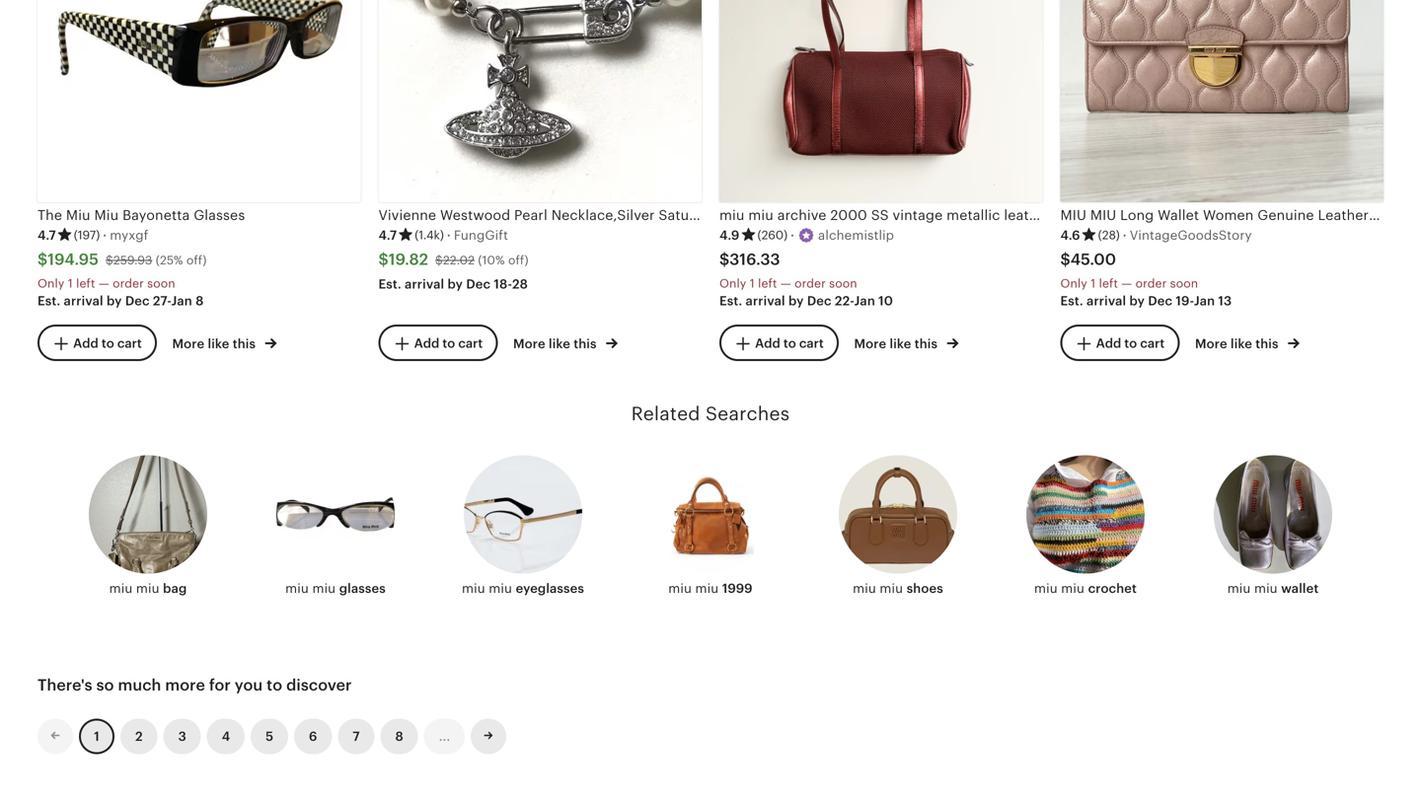 Task type: vqa. For each thing, say whether or not it's contained in the screenshot.
third order from the right
yes



Task type: locate. For each thing, give the bounding box(es) containing it.
cart down $ 316.33 only 1 left — order soon est. arrival by dec 22-jan 10 at the top right
[[799, 336, 824, 351]]

like for 45.00
[[1231, 337, 1252, 352]]

4 add to cart button from the left
[[1061, 325, 1180, 362]]

3 · from the left
[[791, 228, 795, 243]]

only for 316.33
[[720, 277, 747, 290]]

$
[[38, 251, 48, 269], [379, 251, 389, 269], [720, 251, 730, 269], [1061, 251, 1071, 269], [106, 253, 113, 267], [435, 253, 443, 267]]

4 add from the left
[[1096, 336, 1121, 351]]

4 this from the left
[[1256, 337, 1279, 352]]

1 horizontal spatial miu
[[94, 207, 119, 223]]

1 off) from the left
[[186, 253, 207, 267]]

the miu miu bayonetta glasses image
[[38, 0, 361, 202]]

est. down the 316.33
[[720, 294, 742, 308]]

1 horizontal spatial order
[[795, 277, 826, 290]]

2 — from the left
[[781, 277, 791, 290]]

jan inside only 1 left — order soon est. arrival by dec 27-jan 8
[[171, 294, 192, 308]]

0 horizontal spatial —
[[99, 277, 109, 290]]

off) up 28
[[508, 253, 529, 267]]

dec inside $ 45.00 only 1 left — order soon est. arrival by dec 19-jan 13
[[1148, 294, 1173, 308]]

order down the long
[[1136, 277, 1167, 290]]

much
[[118, 677, 161, 694]]

arrival inside only 1 left — order soon est. arrival by dec 27-jan 8
[[64, 294, 103, 308]]

$ 316.33 only 1 left — order soon est. arrival by dec 22-jan 10
[[720, 251, 893, 308]]

only down 45.00
[[1061, 277, 1088, 290]]

0 horizontal spatial left
[[76, 277, 95, 290]]

3 order from the left
[[1136, 277, 1167, 290]]

more like this link for 1
[[172, 333, 277, 353]]

soon
[[147, 277, 175, 290], [829, 277, 857, 290], [1170, 277, 1198, 290]]

· for 45.00
[[1123, 228, 1127, 243]]

1 horizontal spatial pearl
[[707, 207, 740, 223]]

to for 316.33
[[784, 336, 796, 351]]

miu miu long wallet women genuine leather vintage
[[1061, 207, 1421, 223]]

1 soon from the left
[[147, 277, 175, 290]]

4
[[222, 729, 230, 744]]

to down $ 45.00 only 1 left — order soon est. arrival by dec 19-jan 13
[[1125, 336, 1137, 351]]

off) right (25%
[[186, 253, 207, 267]]

left down the 316.33
[[758, 277, 777, 290]]

leather
[[1004, 207, 1051, 223]]

2 horizontal spatial —
[[1122, 277, 1132, 290]]

$ down 4.6
[[1061, 251, 1071, 269]]

3 only from the left
[[1061, 277, 1088, 290]]

est. arrival by dec 18-28
[[379, 277, 528, 292]]

2 link
[[120, 719, 157, 755]]

1 down 45.00
[[1091, 277, 1096, 290]]

2 left from the left
[[758, 277, 777, 290]]

1 horizontal spatial only
[[720, 277, 747, 290]]

jan down (25%
[[171, 294, 192, 308]]

8 right the 7
[[395, 729, 403, 744]]

$ for 19.82
[[379, 251, 389, 269]]

related
[[631, 403, 700, 424]]

add to cart for 1
[[73, 336, 142, 351]]

3
[[178, 729, 186, 744]]

$ for 316.33
[[720, 251, 730, 269]]

order inside $ 316.33 only 1 left — order soon est. arrival by dec 22-jan 10
[[795, 277, 826, 290]]

·
[[103, 228, 107, 243], [447, 228, 451, 243], [791, 228, 795, 243], [1123, 228, 1127, 243]]

1 horizontal spatial soon
[[829, 277, 857, 290]]

to down $ 316.33 only 1 left — order soon est. arrival by dec 22-jan 10 at the top right
[[784, 336, 796, 351]]

1 horizontal spatial 8
[[395, 729, 403, 744]]

by
[[448, 277, 463, 292], [107, 294, 122, 308], [789, 294, 804, 308], [1130, 294, 1145, 308]]

jan for 316.33
[[854, 294, 875, 308]]

2 this from the left
[[574, 337, 597, 352]]

2 add to cart button from the left
[[379, 325, 498, 362]]

off) for 194.95
[[186, 253, 207, 267]]

$ down (1.4k)
[[435, 253, 443, 267]]

1 necklace,silver from the left
[[551, 207, 655, 223]]

4 cart from the left
[[1140, 336, 1165, 351]]

discover
[[286, 677, 352, 694]]

est. inside $ 316.33 only 1 left — order soon est. arrival by dec 22-jan 10
[[720, 294, 742, 308]]

dec left '27-'
[[125, 294, 150, 308]]

women
[[1203, 207, 1254, 223]]

2 more like this link from the left
[[513, 333, 618, 353]]

to
[[102, 336, 114, 351], [443, 336, 455, 351], [784, 336, 796, 351], [1125, 336, 1137, 351], [267, 677, 282, 694]]

add to cart down est. arrival by dec 18-28
[[414, 336, 483, 351]]

vintage
[[893, 207, 943, 223], [1373, 207, 1421, 223]]

more like this down 13
[[1195, 337, 1282, 352]]

0 horizontal spatial only
[[38, 277, 65, 290]]

only down the 316.33
[[720, 277, 747, 290]]

— inside $ 316.33 only 1 left — order soon est. arrival by dec 22-jan 10
[[781, 277, 791, 290]]

1 · from the left
[[103, 228, 107, 243]]

est. down 45.00
[[1061, 294, 1083, 308]]

jan left 13
[[1194, 294, 1215, 308]]

so
[[96, 677, 114, 694]]

3 left from the left
[[1099, 277, 1118, 290]]

add to cart button
[[38, 325, 157, 362], [379, 325, 498, 362], [720, 325, 839, 362], [1061, 325, 1180, 362]]

2 horizontal spatial jan
[[1194, 294, 1215, 308]]

1 more from the left
[[172, 337, 205, 352]]

1
[[68, 277, 73, 290], [750, 277, 755, 290], [1091, 277, 1096, 290], [94, 729, 99, 744]]

order for 316.33
[[795, 277, 826, 290]]

2
[[135, 729, 143, 744]]

45.00
[[1071, 251, 1116, 269]]

5
[[266, 729, 273, 744]]

jan left 10
[[854, 294, 875, 308]]

left inside $ 45.00 only 1 left — order soon est. arrival by dec 19-jan 13
[[1099, 277, 1118, 290]]

archive
[[777, 207, 827, 223]]

ss
[[871, 207, 889, 223]]

left down 194.95
[[76, 277, 95, 290]]

jan
[[171, 294, 192, 308], [854, 294, 875, 308], [1194, 294, 1215, 308]]

1 this from the left
[[233, 337, 256, 352]]

2 4.7 from the left
[[379, 228, 397, 243]]

0 horizontal spatial pearl
[[514, 207, 548, 223]]

1 horizontal spatial miu
[[1090, 207, 1117, 223]]

$ inside $ 316.33 only 1 left — order soon est. arrival by dec 22-jan 10
[[720, 251, 730, 269]]

$ down vivienne
[[379, 251, 389, 269]]

2 horizontal spatial order
[[1136, 277, 1167, 290]]

2 horizontal spatial only
[[1061, 277, 1088, 290]]

order
[[113, 277, 144, 290], [795, 277, 826, 290], [1136, 277, 1167, 290]]

0 horizontal spatial off)
[[186, 253, 207, 267]]

1 horizontal spatial jan
[[854, 294, 875, 308]]

more down 13
[[1195, 337, 1228, 352]]

dec left 18-
[[466, 277, 491, 292]]

10
[[879, 294, 893, 308]]

— inside $ 45.00 only 1 left — order soon est. arrival by dec 19-jan 13
[[1122, 277, 1132, 290]]

off) inside $ 194.95 $ 259.93 (25% off)
[[186, 253, 207, 267]]

arrival down 194.95
[[64, 294, 103, 308]]

1 4.7 from the left
[[38, 228, 56, 243]]

left for 45.00
[[1099, 277, 1118, 290]]

add to cart button down $ 316.33 only 1 left — order soon est. arrival by dec 22-jan 10 at the top right
[[720, 325, 839, 362]]

to down only 1 left — order soon est. arrival by dec 27-jan 8
[[102, 336, 114, 351]]

more like this down 10
[[854, 337, 941, 352]]

more down only 1 left — order soon est. arrival by dec 27-jan 8
[[172, 337, 205, 352]]

4 like from the left
[[1231, 337, 1252, 352]]

order inside $ 45.00 only 1 left — order soon est. arrival by dec 19-jan 13
[[1136, 277, 1167, 290]]

add to cart
[[73, 336, 142, 351], [414, 336, 483, 351], [755, 336, 824, 351], [1096, 336, 1165, 351]]

1 horizontal spatial necklace,silver
[[744, 207, 848, 223]]

only down 194.95
[[38, 277, 65, 290]]

0 horizontal spatial 8
[[196, 294, 204, 308]]

order down 259.93
[[113, 277, 144, 290]]

22.02
[[443, 253, 475, 267]]

miu miu wallet
[[1228, 581, 1319, 596]]

more like this link
[[172, 333, 277, 353], [513, 333, 618, 353], [854, 333, 959, 353], [1195, 333, 1300, 353]]

$ down the
[[38, 251, 48, 269]]

est.
[[379, 277, 401, 292], [38, 294, 60, 308], [720, 294, 742, 308], [1061, 294, 1083, 308]]

for
[[209, 677, 231, 694]]

more like this down 28
[[513, 337, 600, 352]]

4.7 down the
[[38, 228, 56, 243]]

dec left 19-
[[1148, 294, 1173, 308]]

only inside $ 316.33 only 1 left — order soon est. arrival by dec 22-jan 10
[[720, 277, 747, 290]]

by inside $ 316.33 only 1 left — order soon est. arrival by dec 22-jan 10
[[789, 294, 804, 308]]

2 horizontal spatial soon
[[1170, 277, 1198, 290]]

0 vertical spatial 8
[[196, 294, 204, 308]]

cart
[[117, 336, 142, 351], [458, 336, 483, 351], [799, 336, 824, 351], [1140, 336, 1165, 351]]

off) inside $ 19.82 $ 22.02 (10% off)
[[508, 253, 529, 267]]

you
[[235, 677, 263, 694]]

— down (260)
[[781, 277, 791, 290]]

vivienne westwood pearl necklace,silver saturn pearl necklace,silver pin necklace
[[379, 207, 938, 223]]

27-
[[153, 294, 171, 308]]

4.7 for 194.95
[[38, 228, 56, 243]]

cart down est. arrival by dec 18-28
[[458, 336, 483, 351]]

8 inside only 1 left — order soon est. arrival by dec 27-jan 8
[[196, 294, 204, 308]]

1 horizontal spatial 4.7
[[379, 228, 397, 243]]

$ inside $ 45.00 only 1 left — order soon est. arrival by dec 19-jan 13
[[1061, 251, 1071, 269]]

3 add to cart from the left
[[755, 336, 824, 351]]

2 miu from the left
[[94, 207, 119, 223]]

1 down 194.95
[[68, 277, 73, 290]]

add down $ 45.00 only 1 left — order soon est. arrival by dec 19-jan 13
[[1096, 336, 1121, 351]]

3 more like this from the left
[[854, 337, 941, 352]]

1 cart from the left
[[117, 336, 142, 351]]

· right (260)
[[791, 228, 795, 243]]

3 like from the left
[[890, 337, 911, 352]]

off)
[[186, 253, 207, 267], [508, 253, 529, 267]]

· right (1.4k)
[[447, 228, 451, 243]]

0 horizontal spatial jan
[[171, 294, 192, 308]]

1 order from the left
[[113, 277, 144, 290]]

necklace,silver up (260)
[[744, 207, 848, 223]]

only inside $ 45.00 only 1 left — order soon est. arrival by dec 19-jan 13
[[1061, 277, 1088, 290]]

arrival inside $ 316.33 only 1 left — order soon est. arrival by dec 22-jan 10
[[746, 294, 785, 308]]

jan inside $ 316.33 only 1 left — order soon est. arrival by dec 22-jan 10
[[854, 294, 875, 308]]

add
[[73, 336, 98, 351], [414, 336, 439, 351], [755, 336, 780, 351], [1096, 336, 1121, 351]]

only for 45.00
[[1061, 277, 1088, 290]]

4.7 for 19.82
[[379, 228, 397, 243]]

4 add to cart from the left
[[1096, 336, 1165, 351]]

0 horizontal spatial order
[[113, 277, 144, 290]]

1 horizontal spatial vintage
[[1373, 207, 1421, 223]]

cart down only 1 left — order soon est. arrival by dec 27-jan 8
[[117, 336, 142, 351]]

1 down the 316.33
[[750, 277, 755, 290]]

0 horizontal spatial miu
[[1061, 207, 1087, 223]]

arrival down the 316.33
[[746, 294, 785, 308]]

left for 316.33
[[758, 277, 777, 290]]

dec left '22-'
[[807, 294, 832, 308]]

by down $ 194.95 $ 259.93 (25% off)
[[107, 294, 122, 308]]

more like this for 1
[[172, 337, 259, 352]]

3 more from the left
[[854, 337, 887, 352]]

1 horizontal spatial left
[[758, 277, 777, 290]]

soon inside $ 45.00 only 1 left — order soon est. arrival by dec 19-jan 13
[[1170, 277, 1198, 290]]

arrival down 45.00
[[1087, 294, 1126, 308]]

2 necklace,silver from the left
[[744, 207, 848, 223]]

add to cart down only 1 left — order soon est. arrival by dec 27-jan 8
[[73, 336, 142, 351]]

3 this from the left
[[915, 337, 938, 352]]

necklace,silver
[[551, 207, 655, 223], [744, 207, 848, 223]]

soon for 316.33
[[829, 277, 857, 290]]

add to cart button down $ 45.00 only 1 left — order soon est. arrival by dec 19-jan 13
[[1061, 325, 1180, 362]]

add to cart button down only 1 left — order soon est. arrival by dec 27-jan 8
[[38, 325, 157, 362]]

by inside $ 45.00 only 1 left — order soon est. arrival by dec 19-jan 13
[[1130, 294, 1145, 308]]

soon up '27-'
[[147, 277, 175, 290]]

7
[[353, 729, 360, 744]]

3 more like this link from the left
[[854, 333, 959, 353]]

1 like from the left
[[208, 337, 229, 352]]

0 horizontal spatial necklace,silver
[[551, 207, 655, 223]]

194.95
[[48, 251, 99, 269]]

more
[[165, 677, 205, 694]]

5 link
[[251, 719, 288, 755]]

only
[[38, 277, 65, 290], [720, 277, 747, 290], [1061, 277, 1088, 290]]

0 horizontal spatial 4.7
[[38, 228, 56, 243]]

left inside only 1 left — order soon est. arrival by dec 27-jan 8
[[76, 277, 95, 290]]

add to cart down $ 45.00 only 1 left — order soon est. arrival by dec 19-jan 13
[[1096, 336, 1165, 351]]

1 add to cart from the left
[[73, 336, 142, 351]]

add down only 1 left — order soon est. arrival by dec 27-jan 8
[[73, 336, 98, 351]]

left down 45.00
[[1099, 277, 1118, 290]]

eyeglasses
[[516, 581, 584, 596]]

2 jan from the left
[[854, 294, 875, 308]]

this for 45.00
[[1256, 337, 1279, 352]]

2 soon from the left
[[829, 277, 857, 290]]

— for 45.00
[[1122, 277, 1132, 290]]

8
[[196, 294, 204, 308], [395, 729, 403, 744]]

1 add from the left
[[73, 336, 98, 351]]

1 jan from the left
[[171, 294, 192, 308]]

1 vertical spatial 8
[[395, 729, 403, 744]]

1 horizontal spatial —
[[781, 277, 791, 290]]

$ down 4.9
[[720, 251, 730, 269]]

by down '22.02'
[[448, 277, 463, 292]]

0 horizontal spatial vintage
[[893, 207, 943, 223]]

left
[[76, 277, 95, 290], [758, 277, 777, 290], [1099, 277, 1118, 290]]

est. down 194.95
[[38, 294, 60, 308]]

3 cart from the left
[[799, 336, 824, 351]]

soon up 19-
[[1170, 277, 1198, 290]]

soon inside $ 316.33 only 1 left — order soon est. arrival by dec 22-jan 10
[[829, 277, 857, 290]]

0 horizontal spatial soon
[[147, 277, 175, 290]]

1 — from the left
[[99, 277, 109, 290]]

2 miu from the left
[[1090, 207, 1117, 223]]

2 off) from the left
[[508, 253, 529, 267]]

1 horizontal spatial off)
[[508, 253, 529, 267]]

3 add from the left
[[755, 336, 780, 351]]

pearl right 'westwood'
[[514, 207, 548, 223]]

by left '22-'
[[789, 294, 804, 308]]

8 right '27-'
[[196, 294, 204, 308]]

pearl up 4.9
[[707, 207, 740, 223]]

1 add to cart button from the left
[[38, 325, 157, 362]]

add to cart button for 1
[[38, 325, 157, 362]]

add to cart for 45.00
[[1096, 336, 1165, 351]]

0 horizontal spatial miu
[[66, 207, 90, 223]]

— down the long
[[1122, 277, 1132, 290]]

add up searches
[[755, 336, 780, 351]]

crochet
[[1088, 581, 1137, 596]]

miu
[[720, 207, 745, 223], [748, 207, 774, 223], [109, 581, 133, 596], [136, 581, 160, 596], [285, 581, 309, 596], [312, 581, 336, 596], [462, 581, 485, 596], [489, 581, 512, 596], [668, 581, 692, 596], [695, 581, 719, 596], [853, 581, 876, 596], [880, 581, 903, 596], [1034, 581, 1058, 596], [1061, 581, 1085, 596], [1228, 581, 1251, 596], [1254, 581, 1278, 596]]

4 more from the left
[[1195, 337, 1228, 352]]

· right (28) at the right of page
[[1123, 228, 1127, 243]]

2 order from the left
[[795, 277, 826, 290]]

...
[[439, 730, 450, 744]]

19.82
[[389, 251, 428, 269]]

searches
[[706, 403, 790, 424]]

jan inside $ 45.00 only 1 left — order soon est. arrival by dec 19-jan 13
[[1194, 294, 1215, 308]]

4 · from the left
[[1123, 228, 1127, 243]]

to down est. arrival by dec 18-28
[[443, 336, 455, 351]]

this
[[233, 337, 256, 352], [574, 337, 597, 352], [915, 337, 938, 352], [1256, 337, 1279, 352]]

order down archive
[[795, 277, 826, 290]]

3 — from the left
[[1122, 277, 1132, 290]]

2 only from the left
[[720, 277, 747, 290]]

2 horizontal spatial left
[[1099, 277, 1118, 290]]

3 add to cart button from the left
[[720, 325, 839, 362]]

to right you at the left bottom of page
[[267, 677, 282, 694]]

this for 316.33
[[915, 337, 938, 352]]

dec inside $ 316.33 only 1 left — order soon est. arrival by dec 22-jan 10
[[807, 294, 832, 308]]

1 more like this from the left
[[172, 337, 259, 352]]

necklace,silver left saturn
[[551, 207, 655, 223]]

add down est. arrival by dec 18-28
[[414, 336, 439, 351]]

there's
[[38, 677, 92, 694]]

left inside $ 316.33 only 1 left — order soon est. arrival by dec 22-jan 10
[[758, 277, 777, 290]]

2 pearl from the left
[[707, 207, 740, 223]]

more down 28
[[513, 337, 546, 352]]

· right (197) at the left top
[[103, 228, 107, 243]]

1 more like this link from the left
[[172, 333, 277, 353]]

vintage right the ss
[[893, 207, 943, 223]]

19-
[[1176, 294, 1194, 308]]

vintage right the leather
[[1373, 207, 1421, 223]]

— down $ 194.95 $ 259.93 (25% off)
[[99, 277, 109, 290]]

arrival
[[405, 277, 444, 292], [64, 294, 103, 308], [746, 294, 785, 308], [1087, 294, 1126, 308]]

4 more like this link from the left
[[1195, 333, 1300, 353]]

$ up only 1 left — order soon est. arrival by dec 27-jan 8
[[106, 253, 113, 267]]

cart down $ 45.00 only 1 left — order soon est. arrival by dec 19-jan 13
[[1140, 336, 1165, 351]]

westwood
[[440, 207, 510, 223]]

4 more like this from the left
[[1195, 337, 1282, 352]]

2 like from the left
[[549, 337, 570, 352]]

the miu miu bayonetta glasses
[[38, 207, 245, 223]]

more like this for 45.00
[[1195, 337, 1282, 352]]

4.7 down vivienne
[[379, 228, 397, 243]]

3 jan from the left
[[1194, 294, 1215, 308]]

more down 10
[[854, 337, 887, 352]]

1 only from the left
[[38, 277, 65, 290]]

cart for 1
[[117, 336, 142, 351]]

miu up (28) at the right of page
[[1090, 207, 1117, 223]]

soon up '22-'
[[829, 277, 857, 290]]

3 soon from the left
[[1170, 277, 1198, 290]]

miu up 4.6
[[1061, 207, 1087, 223]]

more like this down (25%
[[172, 337, 259, 352]]

by left 19-
[[1130, 294, 1145, 308]]

1 left from the left
[[76, 277, 95, 290]]

add to cart down $ 316.33 only 1 left — order soon est. arrival by dec 22-jan 10 at the top right
[[755, 336, 824, 351]]

more like this link for 45.00
[[1195, 333, 1300, 353]]

add to cart button down est. arrival by dec 18-28
[[379, 325, 498, 362]]



Task type: describe. For each thing, give the bounding box(es) containing it.
(197)
[[74, 228, 100, 242]]

$ inside $ 194.95 $ 259.93 (25% off)
[[106, 253, 113, 267]]

1 inside only 1 left — order soon est. arrival by dec 27-jan 8
[[68, 277, 73, 290]]

28
[[512, 277, 528, 292]]

add for 316.33
[[755, 336, 780, 351]]

to for 1
[[102, 336, 114, 351]]

order inside only 1 left — order soon est. arrival by dec 27-jan 8
[[113, 277, 144, 290]]

bayonetta
[[123, 207, 190, 223]]

add for 45.00
[[1096, 336, 1121, 351]]

miu miu 1999
[[668, 581, 753, 596]]

necklace
[[876, 207, 938, 223]]

3 link
[[163, 719, 201, 755]]

— for 316.33
[[781, 277, 791, 290]]

off) for 19.82
[[508, 253, 529, 267]]

6
[[309, 729, 317, 744]]

long
[[1120, 207, 1154, 223]]

est. inside only 1 left — order soon est. arrival by dec 27-jan 8
[[38, 294, 60, 308]]

arrival inside $ 45.00 only 1 left — order soon est. arrival by dec 19-jan 13
[[1087, 294, 1126, 308]]

more for 1
[[172, 337, 205, 352]]

$ for 45.00
[[1061, 251, 1071, 269]]

6 link
[[294, 719, 332, 755]]

arrival down 19.82 on the top left of page
[[405, 277, 444, 292]]

add to cart for 316.33
[[755, 336, 824, 351]]

add for 1
[[73, 336, 98, 351]]

2 add from the left
[[414, 336, 439, 351]]

... button
[[424, 719, 465, 755]]

$ inside $ 19.82 $ 22.02 (10% off)
[[435, 253, 443, 267]]

$ 194.95 $ 259.93 (25% off)
[[38, 251, 207, 269]]

259.93
[[113, 253, 152, 267]]

miu miu archive 2000 ss vintage metallic leather handbag image
[[720, 0, 1043, 202]]

1999
[[722, 581, 753, 596]]

like for 316.33
[[890, 337, 911, 352]]

2 more like this from the left
[[513, 337, 600, 352]]

1 miu from the left
[[1061, 207, 1087, 223]]

(28)
[[1098, 228, 1120, 242]]

saturn
[[659, 207, 703, 223]]

(1.4k)
[[415, 228, 444, 242]]

$ 45.00 only 1 left — order soon est. arrival by dec 19-jan 13
[[1061, 251, 1232, 308]]

— inside only 1 left — order soon est. arrival by dec 27-jan 8
[[99, 277, 109, 290]]

dec inside only 1 left — order soon est. arrival by dec 27-jan 8
[[125, 294, 150, 308]]

bag
[[163, 581, 187, 596]]

1 link
[[79, 719, 114, 755]]

soon for 45.00
[[1170, 277, 1198, 290]]

add to cart button for 316.33
[[720, 325, 839, 362]]

the
[[38, 207, 62, 223]]

2 · from the left
[[447, 228, 451, 243]]

$ for 194.95
[[38, 251, 48, 269]]

genuine
[[1258, 207, 1314, 223]]

316.33
[[730, 251, 780, 269]]

2 more from the left
[[513, 337, 546, 352]]

miu miu bag
[[109, 581, 187, 596]]

pin
[[851, 207, 872, 223]]

cart for 45.00
[[1140, 336, 1165, 351]]

$ 19.82 $ 22.02 (10% off)
[[379, 251, 529, 269]]

1 left 2
[[94, 729, 99, 744]]

vivienne westwood pearl necklace,silver saturn pearl necklace,silver pin necklace image
[[379, 0, 702, 202]]

this for 1
[[233, 337, 256, 352]]

4 link
[[207, 719, 245, 755]]

soon inside only 1 left — order soon est. arrival by dec 27-jan 8
[[147, 277, 175, 290]]

· for 316.33
[[791, 228, 795, 243]]

2 vintage from the left
[[1373, 207, 1421, 223]]

2000
[[830, 207, 867, 223]]

miu miu crochet
[[1034, 581, 1137, 596]]

handbag
[[1055, 207, 1115, 223]]

by inside only 1 left — order soon est. arrival by dec 27-jan 8
[[107, 294, 122, 308]]

like for 1
[[208, 337, 229, 352]]

miu miu long wallet women genuine leather vintage image
[[1061, 0, 1384, 202]]

there's so much more for you to discover
[[38, 677, 352, 694]]

(25%
[[156, 253, 183, 267]]

18-
[[494, 277, 512, 292]]

(260)
[[757, 228, 788, 242]]

1 pearl from the left
[[514, 207, 548, 223]]

shoes
[[907, 581, 943, 596]]

glasses
[[339, 581, 386, 596]]

only 1 left — order soon est. arrival by dec 27-jan 8
[[38, 277, 204, 308]]

add to cart button for 45.00
[[1061, 325, 1180, 362]]

to for 45.00
[[1125, 336, 1137, 351]]

1 inside $ 45.00 only 1 left — order soon est. arrival by dec 19-jan 13
[[1091, 277, 1096, 290]]

8 link
[[380, 719, 418, 755]]

7 link
[[338, 719, 375, 755]]

vivienne
[[379, 207, 436, 223]]

13
[[1218, 294, 1232, 308]]

22-
[[835, 294, 854, 308]]

8 inside 'link'
[[395, 729, 403, 744]]

more like this for 316.33
[[854, 337, 941, 352]]

only inside only 1 left — order soon est. arrival by dec 27-jan 8
[[38, 277, 65, 290]]

(10%
[[478, 253, 505, 267]]

cart for 316.33
[[799, 336, 824, 351]]

leather
[[1318, 207, 1369, 223]]

wallet
[[1158, 207, 1199, 223]]

order for 45.00
[[1136, 277, 1167, 290]]

2 cart from the left
[[458, 336, 483, 351]]

miu miu eyeglasses
[[462, 581, 584, 596]]

glasses
[[194, 207, 245, 223]]

related searches
[[631, 403, 790, 424]]

more for 316.33
[[854, 337, 887, 352]]

1 miu from the left
[[66, 207, 90, 223]]

miu miu archive 2000 ss vintage metallic leather handbag
[[720, 207, 1115, 223]]

more like this link for 316.33
[[854, 333, 959, 353]]

1 vintage from the left
[[893, 207, 943, 223]]

wallet
[[1281, 581, 1319, 596]]

metallic
[[947, 207, 1000, 223]]

miu miu shoes
[[853, 581, 943, 596]]

4.6
[[1061, 228, 1080, 243]]

more for 45.00
[[1195, 337, 1228, 352]]

est. down 19.82 on the top left of page
[[379, 277, 401, 292]]

1 inside $ 316.33 only 1 left — order soon est. arrival by dec 22-jan 10
[[750, 277, 755, 290]]

· for 1
[[103, 228, 107, 243]]

miu miu glasses
[[285, 581, 386, 596]]

4.9
[[720, 228, 740, 243]]

jan for 45.00
[[1194, 294, 1215, 308]]

2 add to cart from the left
[[414, 336, 483, 351]]

est. inside $ 45.00 only 1 left — order soon est. arrival by dec 19-jan 13
[[1061, 294, 1083, 308]]



